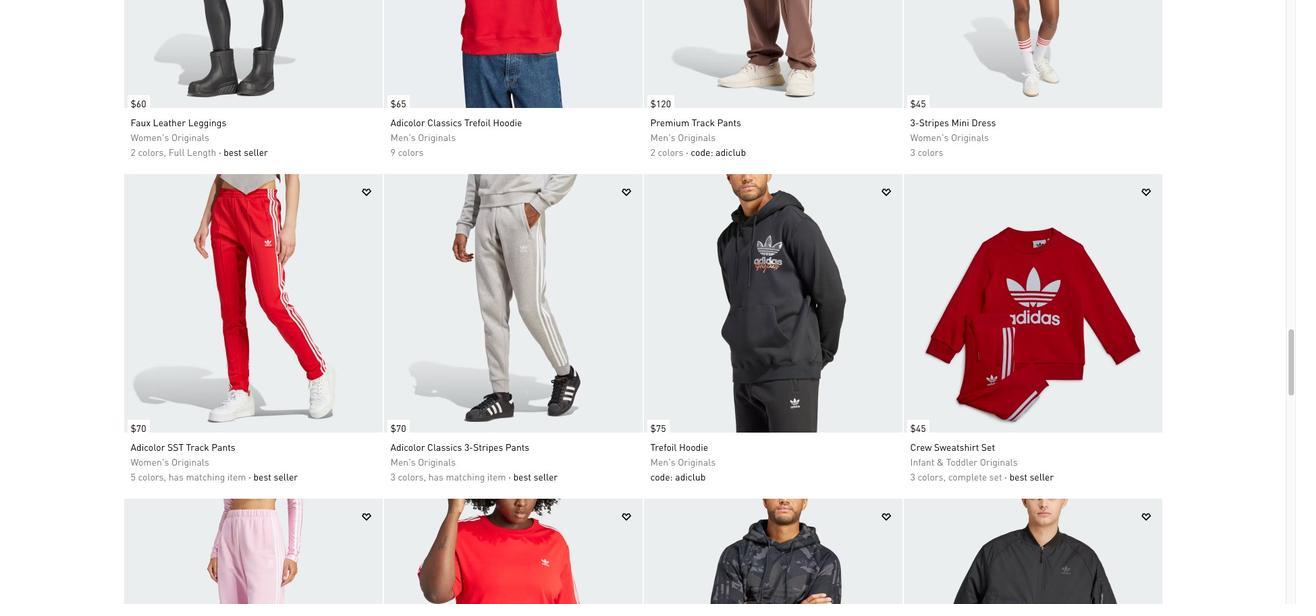 Task type: describe. For each thing, give the bounding box(es) containing it.
originals inside faux leather leggings women's originals 2 colors, full length · best seller
[[171, 131, 209, 143]]

colors for women's
[[918, 146, 944, 158]]

faux
[[131, 116, 151, 129]]

$60
[[131, 97, 146, 110]]

stripes inside the adicolor classics 3-stripes pants men's originals 3 colors, has matching item · best seller
[[473, 441, 503, 453]]

women's for 3-stripes mini dress women's originals 3 colors
[[911, 131, 949, 143]]

adicolor for adicolor classics trefoil hoodie
[[391, 116, 425, 129]]

full
[[169, 146, 185, 158]]

· inside faux leather leggings women's originals 2 colors, full length · best seller
[[219, 146, 221, 158]]

infant
[[911, 456, 935, 468]]

$75
[[651, 422, 666, 434]]

adiclub inside premium track pants men's originals 2 colors · code: adiclub
[[716, 146, 746, 158]]

men's inside the adicolor classics 3-stripes pants men's originals 3 colors, has matching item · best seller
[[391, 456, 416, 468]]

code: inside trefoil hoodie men's originals code: adiclub
[[651, 471, 673, 483]]

set
[[990, 471, 1003, 483]]

track inside the adicolor sst track pants women's originals 5 colors, has matching item · best seller
[[186, 441, 209, 453]]

men's originals grey adicolor classics 3-stripes pants image
[[384, 174, 643, 433]]

3 for adicolor classics 3-stripes pants men's originals 3 colors, has matching item · best seller
[[391, 471, 396, 483]]

men's inside adicolor classics trefoil hoodie men's originals 9 colors
[[391, 131, 416, 143]]

pants inside premium track pants men's originals 2 colors · code: adiclub
[[718, 116, 742, 129]]

· inside the adicolor classics 3-stripes pants men's originals 3 colors, has matching item · best seller
[[509, 471, 511, 483]]

originals inside the adicolor classics 3-stripes pants men's originals 3 colors, has matching item · best seller
[[418, 456, 456, 468]]

adicolor sst track pants women's originals 5 colors, has matching item · best seller
[[131, 441, 298, 483]]

2 for 2 colors, full length
[[131, 146, 136, 158]]

toddler
[[947, 456, 978, 468]]

5
[[131, 471, 136, 483]]

9
[[391, 146, 396, 158]]

3- inside the adicolor classics 3-stripes pants men's originals 3 colors, has matching item · best seller
[[465, 441, 474, 453]]

best inside the adicolor classics 3-stripes pants men's originals 3 colors, has matching item · best seller
[[514, 471, 532, 483]]

$65 link
[[384, 89, 410, 112]]

originals inside adicolor classics trefoil hoodie men's originals 9 colors
[[418, 131, 456, 143]]

colors inside premium track pants men's originals 2 colors · code: adiclub
[[658, 146, 684, 158]]

men's originals brown premium track pants image
[[644, 0, 903, 108]]

set
[[982, 441, 996, 453]]

originals inside crew sweatshirt set infant & toddler originals 3 colors, complete set · best seller
[[980, 456, 1018, 468]]

infant & toddler originals red crew sweatshirt set image
[[904, 174, 1163, 433]]

dress
[[972, 116, 997, 129]]

women's originals pink adicolor 3-stripes open hem loose joggers image
[[124, 499, 383, 604]]

colors for men's
[[398, 146, 424, 158]]

premium track pants men's originals 2 colors · code: adiclub
[[651, 116, 746, 158]]

&
[[937, 456, 944, 468]]

· inside premium track pants men's originals 2 colors · code: adiclub
[[686, 146, 689, 158]]

seller inside faux leather leggings women's originals 2 colors, full length · best seller
[[244, 146, 268, 158]]

adicolor for adicolor classics 3-stripes pants
[[391, 441, 425, 453]]

· inside the adicolor sst track pants women's originals 5 colors, has matching item · best seller
[[249, 471, 251, 483]]

adiclub inside trefoil hoodie men's originals code: adiclub
[[676, 471, 706, 483]]

originals inside premium track pants men's originals 2 colors · code: adiclub
[[678, 131, 716, 143]]

crew
[[911, 441, 932, 453]]

$120 link
[[644, 89, 675, 112]]

crew sweatshirt set infant & toddler originals 3 colors, complete set · best seller
[[911, 441, 1054, 483]]

has inside the adicolor sst track pants women's originals 5 colors, has matching item · best seller
[[169, 471, 184, 483]]

classics for trefoil
[[428, 116, 462, 129]]

$120
[[651, 97, 671, 110]]

3 inside 3-stripes mini dress women's originals 3 colors
[[911, 146, 916, 158]]

2 for 2 colors
[[651, 146, 656, 158]]

women's originals black faux leather leggings image
[[124, 0, 383, 108]]

women's for adicolor sst track pants women's originals 5 colors, has matching item · best seller
[[131, 456, 169, 468]]

men's originals black sst bomber jacket image
[[904, 499, 1163, 604]]

$65
[[391, 97, 406, 110]]

women's originals red adicolor 3-stripes baby tee (plus size) image
[[384, 499, 643, 604]]

has inside the adicolor classics 3-stripes pants men's originals 3 colors, has matching item · best seller
[[429, 471, 444, 483]]

2 $45 link from the top
[[904, 414, 930, 436]]

item inside the adicolor sst track pants women's originals 5 colors, has matching item · best seller
[[227, 471, 246, 483]]

sweatshirt
[[935, 441, 980, 453]]

originals inside 3-stripes mini dress women's originals 3 colors
[[952, 131, 989, 143]]

1 $45 link from the top
[[904, 89, 930, 112]]



Task type: vqa. For each thing, say whether or not it's contained in the screenshot.
2nd 2 from right
yes



Task type: locate. For each thing, give the bounding box(es) containing it.
pants inside the adicolor classics 3-stripes pants men's originals 3 colors, has matching item · best seller
[[506, 441, 530, 453]]

trefoil hoodie men's originals code: adiclub
[[651, 441, 716, 483]]

colors inside 3-stripes mini dress women's originals 3 colors
[[918, 146, 944, 158]]

complete
[[949, 471, 987, 483]]

0 vertical spatial code:
[[691, 146, 714, 158]]

$45 link up 3-stripes mini dress women's originals 3 colors
[[904, 89, 930, 112]]

2 colors from the left
[[658, 146, 684, 158]]

0 vertical spatial hoodie
[[493, 116, 522, 129]]

men's
[[391, 131, 416, 143], [651, 131, 676, 143], [391, 456, 416, 468], [651, 456, 676, 468]]

trefoil inside adicolor classics trefoil hoodie men's originals 9 colors
[[465, 116, 491, 129]]

·
[[219, 146, 221, 158], [686, 146, 689, 158], [249, 471, 251, 483], [509, 471, 511, 483], [1005, 471, 1008, 483]]

seller inside crew sweatshirt set infant & toddler originals 3 colors, complete set · best seller
[[1030, 471, 1054, 483]]

adicolor for adicolor sst track pants
[[131, 441, 165, 453]]

2 $70 from the left
[[391, 422, 406, 434]]

colors,
[[138, 146, 166, 158], [138, 471, 166, 483], [398, 471, 426, 483], [918, 471, 946, 483]]

men's originals red adicolor classics trefoil hoodie image
[[384, 0, 643, 108]]

leggings
[[188, 116, 226, 129]]

1 horizontal spatial item
[[488, 471, 506, 483]]

pants
[[718, 116, 742, 129], [212, 441, 236, 453], [506, 441, 530, 453]]

1 vertical spatial adiclub
[[676, 471, 706, 483]]

adicolor classics 3-stripes pants men's originals 3 colors, has matching item · best seller
[[391, 441, 558, 483]]

$70 for adicolor classics 3-stripes pants
[[391, 422, 406, 434]]

1 classics from the top
[[428, 116, 462, 129]]

best
[[224, 146, 242, 158], [254, 471, 271, 483], [514, 471, 532, 483], [1010, 471, 1028, 483]]

2 classics from the top
[[428, 441, 462, 453]]

1 vertical spatial classics
[[428, 441, 462, 453]]

0 horizontal spatial adiclub
[[676, 471, 706, 483]]

2 inside premium track pants men's originals 2 colors · code: adiclub
[[651, 146, 656, 158]]

women's
[[131, 131, 169, 143], [911, 131, 949, 143], [131, 456, 169, 468]]

men's inside trefoil hoodie men's originals code: adiclub
[[651, 456, 676, 468]]

$70 link
[[124, 414, 150, 436], [384, 414, 410, 436]]

1 vertical spatial code:
[[651, 471, 673, 483]]

matching inside the adicolor sst track pants women's originals 5 colors, has matching item · best seller
[[186, 471, 225, 483]]

$70 link for adicolor classics 3-stripes pants
[[384, 414, 410, 436]]

0 vertical spatial $45 link
[[904, 89, 930, 112]]

1 vertical spatial $45
[[911, 422, 926, 434]]

1 vertical spatial trefoil
[[651, 441, 677, 453]]

adicolor classics trefoil hoodie men's originals 9 colors
[[391, 116, 522, 158]]

best inside faux leather leggings women's originals 2 colors, full length · best seller
[[224, 146, 242, 158]]

1 horizontal spatial $70 link
[[384, 414, 410, 436]]

3-stripes mini dress women's originals 3 colors
[[911, 116, 997, 158]]

hoodie inside adicolor classics trefoil hoodie men's originals 9 colors
[[493, 116, 522, 129]]

best inside crew sweatshirt set infant & toddler originals 3 colors, complete set · best seller
[[1010, 471, 1028, 483]]

1 vertical spatial hoodie
[[679, 441, 709, 453]]

1 horizontal spatial track
[[692, 116, 715, 129]]

adiclub
[[716, 146, 746, 158], [676, 471, 706, 483]]

men's inside premium track pants men's originals 2 colors · code: adiclub
[[651, 131, 676, 143]]

best inside the adicolor sst track pants women's originals 5 colors, has matching item · best seller
[[254, 471, 271, 483]]

women's inside 3-stripes mini dress women's originals 3 colors
[[911, 131, 949, 143]]

adicolor inside the adicolor classics 3-stripes pants men's originals 3 colors, has matching item · best seller
[[391, 441, 425, 453]]

0 horizontal spatial $70
[[131, 422, 146, 434]]

women's originals red 3-stripes mini dress image
[[904, 0, 1163, 108]]

0 vertical spatial stripes
[[920, 116, 950, 129]]

0 horizontal spatial 2
[[131, 146, 136, 158]]

matching inside the adicolor classics 3-stripes pants men's originals 3 colors, has matching item · best seller
[[446, 471, 485, 483]]

1 horizontal spatial hoodie
[[679, 441, 709, 453]]

1 horizontal spatial trefoil
[[651, 441, 677, 453]]

0 vertical spatial track
[[692, 116, 715, 129]]

women's originals red adicolor sst track pants image
[[124, 174, 383, 433]]

code: inside premium track pants men's originals 2 colors · code: adiclub
[[691, 146, 714, 158]]

1 vertical spatial stripes
[[473, 441, 503, 453]]

pants inside the adicolor sst track pants women's originals 5 colors, has matching item · best seller
[[212, 441, 236, 453]]

0 vertical spatial 3-
[[911, 116, 920, 129]]

0 horizontal spatial stripes
[[473, 441, 503, 453]]

classics inside the adicolor classics 3-stripes pants men's originals 3 colors, has matching item · best seller
[[428, 441, 462, 453]]

trefoil inside trefoil hoodie men's originals code: adiclub
[[651, 441, 677, 453]]

0 horizontal spatial pants
[[212, 441, 236, 453]]

2 inside faux leather leggings women's originals 2 colors, full length · best seller
[[131, 146, 136, 158]]

adicolor
[[391, 116, 425, 129], [131, 441, 165, 453], [391, 441, 425, 453]]

1 horizontal spatial pants
[[506, 441, 530, 453]]

0 horizontal spatial code:
[[651, 471, 673, 483]]

colors
[[398, 146, 424, 158], [658, 146, 684, 158], [918, 146, 944, 158]]

2 has from the left
[[429, 471, 444, 483]]

0 vertical spatial $45
[[911, 97, 926, 110]]

2 $70 link from the left
[[384, 414, 410, 436]]

1 horizontal spatial 2
[[651, 146, 656, 158]]

0 horizontal spatial colors
[[398, 146, 424, 158]]

0 vertical spatial adiclub
[[716, 146, 746, 158]]

originals inside the adicolor sst track pants women's originals 5 colors, has matching item · best seller
[[171, 456, 209, 468]]

2 horizontal spatial colors
[[918, 146, 944, 158]]

1 vertical spatial $45 link
[[904, 414, 930, 436]]

1 horizontal spatial has
[[429, 471, 444, 483]]

colors, inside faux leather leggings women's originals 2 colors, full length · best seller
[[138, 146, 166, 158]]

colors, inside the adicolor classics 3-stripes pants men's originals 3 colors, has matching item · best seller
[[398, 471, 426, 483]]

$70 link for adicolor sst track pants
[[124, 414, 150, 436]]

1 horizontal spatial code:
[[691, 146, 714, 158]]

3
[[911, 146, 916, 158], [391, 471, 396, 483], [911, 471, 916, 483]]

$45 up 3-stripes mini dress women's originals 3 colors
[[911, 97, 926, 110]]

1 colors from the left
[[398, 146, 424, 158]]

$60 link
[[124, 89, 150, 112]]

1 horizontal spatial $70
[[391, 422, 406, 434]]

2 matching from the left
[[446, 471, 485, 483]]

hoodie
[[493, 116, 522, 129], [679, 441, 709, 453]]

item
[[227, 471, 246, 483], [488, 471, 506, 483]]

seller
[[244, 146, 268, 158], [274, 471, 298, 483], [534, 471, 558, 483], [1030, 471, 1054, 483]]

faux leather leggings women's originals 2 colors, full length · best seller
[[131, 116, 268, 158]]

2 $45 from the top
[[911, 422, 926, 434]]

colors inside adicolor classics trefoil hoodie men's originals 9 colors
[[398, 146, 424, 158]]

classics
[[428, 116, 462, 129], [428, 441, 462, 453]]

hoodie inside trefoil hoodie men's originals code: adiclub
[[679, 441, 709, 453]]

3 inside crew sweatshirt set infant & toddler originals 3 colors, complete set · best seller
[[911, 471, 916, 483]]

length
[[187, 146, 216, 158]]

colors, inside the adicolor sst track pants women's originals 5 colors, has matching item · best seller
[[138, 471, 166, 483]]

3- inside 3-stripes mini dress women's originals 3 colors
[[911, 116, 920, 129]]

· inside crew sweatshirt set infant & toddler originals 3 colors, complete set · best seller
[[1005, 471, 1008, 483]]

seller inside the adicolor sst track pants women's originals 5 colors, has matching item · best seller
[[274, 471, 298, 483]]

1 $70 link from the left
[[124, 414, 150, 436]]

0 vertical spatial trefoil
[[465, 116, 491, 129]]

1 $70 from the left
[[131, 422, 146, 434]]

stripes
[[920, 116, 950, 129], [473, 441, 503, 453]]

1 horizontal spatial matching
[[446, 471, 485, 483]]

item inside the adicolor classics 3-stripes pants men's originals 3 colors, has matching item · best seller
[[488, 471, 506, 483]]

1 has from the left
[[169, 471, 184, 483]]

1 horizontal spatial adiclub
[[716, 146, 746, 158]]

$45 link
[[904, 89, 930, 112], [904, 414, 930, 436]]

0 vertical spatial classics
[[428, 116, 462, 129]]

trefoil
[[465, 116, 491, 129], [651, 441, 677, 453]]

2 down faux
[[131, 146, 136, 158]]

seller inside the adicolor classics 3-stripes pants men's originals 3 colors, has matching item · best seller
[[534, 471, 558, 483]]

0 horizontal spatial trefoil
[[465, 116, 491, 129]]

1 vertical spatial track
[[186, 441, 209, 453]]

1 2 from the left
[[131, 146, 136, 158]]

$45
[[911, 97, 926, 110], [911, 422, 926, 434]]

women's inside the adicolor sst track pants women's originals 5 colors, has matching item · best seller
[[131, 456, 169, 468]]

$70
[[131, 422, 146, 434], [391, 422, 406, 434]]

0 horizontal spatial track
[[186, 441, 209, 453]]

matching
[[186, 471, 225, 483], [446, 471, 485, 483]]

men's originals black camo hoodie image
[[644, 499, 903, 604]]

$45 link up crew
[[904, 414, 930, 436]]

$70 for adicolor sst track pants
[[131, 422, 146, 434]]

classics inside adicolor classics trefoil hoodie men's originals 9 colors
[[428, 116, 462, 129]]

1 matching from the left
[[186, 471, 225, 483]]

1 horizontal spatial 3-
[[911, 116, 920, 129]]

adicolor inside adicolor classics trefoil hoodie men's originals 9 colors
[[391, 116, 425, 129]]

code:
[[691, 146, 714, 158], [651, 471, 673, 483]]

stripes inside 3-stripes mini dress women's originals 3 colors
[[920, 116, 950, 129]]

0 horizontal spatial $70 link
[[124, 414, 150, 436]]

$45 up crew
[[911, 422, 926, 434]]

has
[[169, 471, 184, 483], [429, 471, 444, 483]]

2
[[131, 146, 136, 158], [651, 146, 656, 158]]

track inside premium track pants men's originals 2 colors · code: adiclub
[[692, 116, 715, 129]]

2 down premium
[[651, 146, 656, 158]]

mini
[[952, 116, 970, 129]]

0 horizontal spatial hoodie
[[493, 116, 522, 129]]

track
[[692, 116, 715, 129], [186, 441, 209, 453]]

3 inside the adicolor classics 3-stripes pants men's originals 3 colors, has matching item · best seller
[[391, 471, 396, 483]]

0 horizontal spatial 3-
[[465, 441, 474, 453]]

1 horizontal spatial stripes
[[920, 116, 950, 129]]

track right sst on the bottom of page
[[186, 441, 209, 453]]

premium
[[651, 116, 690, 129]]

originals
[[171, 131, 209, 143], [418, 131, 456, 143], [678, 131, 716, 143], [952, 131, 989, 143], [171, 456, 209, 468], [418, 456, 456, 468], [678, 456, 716, 468], [980, 456, 1018, 468]]

$75 link
[[644, 414, 670, 436]]

0 horizontal spatial item
[[227, 471, 246, 483]]

1 horizontal spatial colors
[[658, 146, 684, 158]]

originals inside trefoil hoodie men's originals code: adiclub
[[678, 456, 716, 468]]

3-
[[911, 116, 920, 129], [465, 441, 474, 453]]

0 horizontal spatial has
[[169, 471, 184, 483]]

colors, inside crew sweatshirt set infant & toddler originals 3 colors, complete set · best seller
[[918, 471, 946, 483]]

sst
[[168, 441, 184, 453]]

2 item from the left
[[488, 471, 506, 483]]

classics for 3-
[[428, 441, 462, 453]]

track right premium
[[692, 116, 715, 129]]

men's originals black trefoil hoodie image
[[644, 174, 903, 433]]

0 horizontal spatial matching
[[186, 471, 225, 483]]

1 vertical spatial 3-
[[465, 441, 474, 453]]

2 2 from the left
[[651, 146, 656, 158]]

2 horizontal spatial pants
[[718, 116, 742, 129]]

adicolor inside the adicolor sst track pants women's originals 5 colors, has matching item · best seller
[[131, 441, 165, 453]]

1 item from the left
[[227, 471, 246, 483]]

1 $45 from the top
[[911, 97, 926, 110]]

women's inside faux leather leggings women's originals 2 colors, full length · best seller
[[131, 131, 169, 143]]

3 for crew sweatshirt set infant & toddler originals 3 colors, complete set · best seller
[[911, 471, 916, 483]]

3 colors from the left
[[918, 146, 944, 158]]

leather
[[153, 116, 186, 129]]



